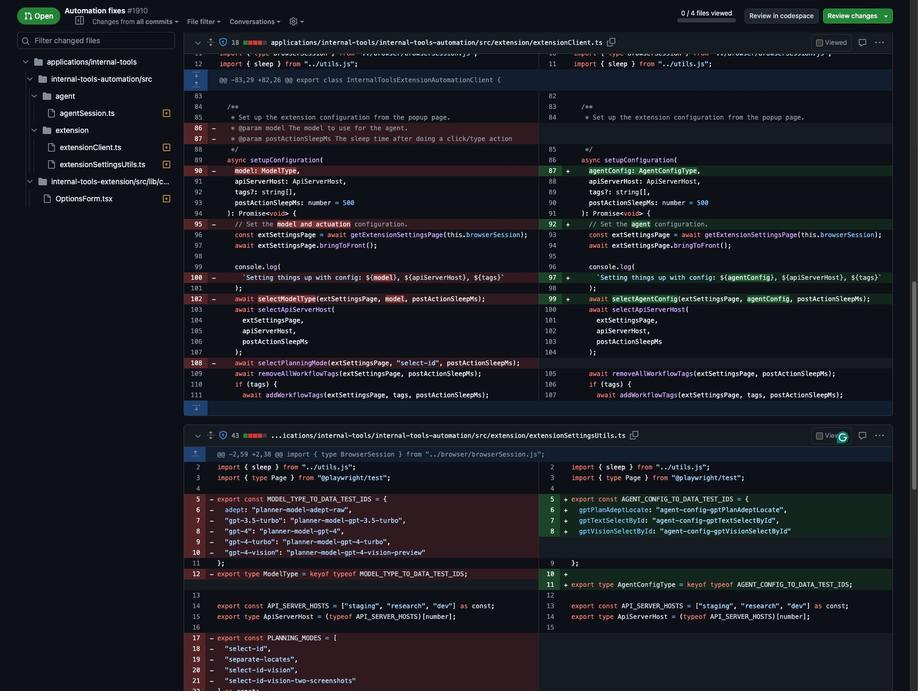 Task type: locate. For each thing, give the bounding box(es) containing it.
5 tree item from the top
[[17, 122, 175, 173]]

1 group from the top
[[17, 71, 175, 207]]

expand down image
[[192, 70, 201, 79]]

owned by you along with @persimmon-ai-labs/agents and @persimmon-ai-labs/product-engineering (from codeowners line 10) element right expand all icon
[[219, 431, 228, 440]]

tree item
[[17, 53, 175, 207], [17, 71, 175, 173], [17, 88, 175, 122], [17, 105, 175, 122], [17, 122, 175, 173], [17, 139, 175, 156], [17, 156, 175, 173], [17, 173, 175, 207], [17, 190, 175, 207]]

show options image for comment icon related to owned by you along with @persimmon-ai-labs/agents and @persimmon-ai-labs/product-engineering (from codeowners line 10) element related to expand all image the copy image
[[876, 38, 885, 47]]

1 vertical spatial comment image
[[859, 432, 868, 440]]

Filter changed files text field
[[17, 32, 175, 49]]

1 vertical spatial owned by you along with @persimmon-ai-labs/agents and @persimmon-ai-labs/product-engineering (from codeowners line 10) image
[[219, 431, 228, 440]]

2 owned by you along with @persimmon-ai-labs/agents and @persimmon-ai-labs/product-engineering (from codeowners line 10) element from the top
[[219, 431, 228, 440]]

group
[[17, 71, 175, 207], [17, 88, 175, 173], [17, 139, 175, 173]]

expand all image
[[207, 38, 215, 46]]

1 show options image from the top
[[876, 38, 885, 47]]

0 vertical spatial comment image
[[859, 38, 868, 47]]

owned by you along with @persimmon-ai-labs/agents and @persimmon-ai-labs/product-engineering (from codeowners line 10) image
[[219, 38, 228, 46], [219, 431, 228, 440]]

0 horizontal spatial copy image
[[607, 38, 616, 46]]

expand up image down expand down image
[[192, 81, 201, 89]]

owned by you along with @persimmon-ai-labs/agents and @persimmon-ai-labs/product-engineering (from codeowners line 10) element right expand all image
[[219, 38, 228, 46]]

copy image
[[607, 38, 616, 46], [631, 431, 639, 440]]

2 tree item from the top
[[17, 71, 175, 173]]

0 vertical spatial copy image
[[607, 38, 616, 46]]

6 tree item from the top
[[17, 139, 175, 156]]

owned by you along with @persimmon-ai-labs/agents and @persimmon-ai-labs/product-engineering (from codeowners line 10) image right expand all image
[[219, 38, 228, 46]]

None checkbox
[[817, 39, 824, 46], [817, 432, 824, 439], [817, 39, 824, 46], [817, 432, 824, 439]]

expand up image down toggle diff contents icon
[[191, 450, 200, 458]]

1 vertical spatial show options image
[[876, 432, 885, 440]]

3 tree item from the top
[[17, 88, 175, 122]]

1 horizontal spatial copy image
[[631, 431, 639, 440]]

expand up image
[[192, 81, 201, 89], [191, 450, 200, 458]]

9 tree item from the top
[[17, 190, 175, 207]]

2 show options image from the top
[[876, 432, 885, 440]]

owned by you along with @persimmon-ai-labs/agents and @persimmon-ai-labs/product-engineering (from codeowners line 10) image for owned by you along with @persimmon-ai-labs/agents and @persimmon-ai-labs/product-engineering (from codeowners line 10) element related to expand all image
[[219, 38, 228, 46]]

show options image
[[876, 38, 885, 47], [876, 432, 885, 440]]

4 tree item from the top
[[17, 105, 175, 122]]

comment image for owned by you along with @persimmon-ai-labs/agents and @persimmon-ai-labs/product-engineering (from codeowners line 10) element related to expand all image the copy image
[[859, 38, 868, 47]]

1 comment image from the top
[[859, 38, 868, 47]]

1 owned by you along with @persimmon-ai-labs/agents and @persimmon-ai-labs/product-engineering (from codeowners line 10) element from the top
[[219, 38, 228, 46]]

show options image for comment icon associated with expand all icon owned by you along with @persimmon-ai-labs/agents and @persimmon-ai-labs/product-engineering (from codeowners line 10) element the copy image
[[876, 432, 885, 440]]

owned by you along with @persimmon-ai-labs/agents and @persimmon-ai-labs/product-engineering (from codeowners line 10) element for expand all image
[[219, 38, 228, 46]]

1 vertical spatial copy image
[[631, 431, 639, 440]]

8 tree item from the top
[[17, 173, 175, 207]]

1 tree item from the top
[[17, 53, 175, 207]]

0 vertical spatial show options image
[[876, 38, 885, 47]]

1 vertical spatial owned by you along with @persimmon-ai-labs/agents and @persimmon-ai-labs/product-engineering (from codeowners line 10) element
[[219, 431, 228, 440]]

1 owned by you along with @persimmon-ai-labs/agents and @persimmon-ai-labs/product-engineering (from codeowners line 10) image from the top
[[219, 38, 228, 46]]

comment image for expand all icon owned by you along with @persimmon-ai-labs/agents and @persimmon-ai-labs/product-engineering (from codeowners line 10) element the copy image
[[859, 432, 868, 440]]

2 owned by you along with @persimmon-ai-labs/agents and @persimmon-ai-labs/product-engineering (from codeowners line 10) image from the top
[[219, 431, 228, 440]]

2 comment image from the top
[[859, 432, 868, 440]]

0 vertical spatial owned by you along with @persimmon-ai-labs/agents and @persimmon-ai-labs/product-engineering (from codeowners line 10) element
[[219, 38, 228, 46]]

0 vertical spatial expand up image
[[192, 81, 201, 89]]

3 group from the top
[[17, 139, 175, 173]]

owned by you along with @persimmon-ai-labs/agents and @persimmon-ai-labs/product-engineering (from codeowners line 10) image right expand all icon
[[219, 431, 228, 440]]

owned by you along with @persimmon-ai-labs/agents and @persimmon-ai-labs/product-engineering (from codeowners line 10) element
[[219, 38, 228, 46], [219, 431, 228, 440]]

0 vertical spatial owned by you along with @persimmon-ai-labs/agents and @persimmon-ai-labs/product-engineering (from codeowners line 10) image
[[219, 38, 228, 46]]

comment image
[[859, 38, 868, 47], [859, 432, 868, 440]]



Task type: vqa. For each thing, say whether or not it's contained in the screenshot.
"Add Or Remove Reactions" icon
no



Task type: describe. For each thing, give the bounding box(es) containing it.
sidebar expand image
[[75, 16, 84, 25]]

2 group from the top
[[17, 88, 175, 173]]

copy image for expand all icon owned by you along with @persimmon-ai-labs/agents and @persimmon-ai-labs/product-engineering (from codeowners line 10) element
[[631, 431, 639, 440]]

expand all image
[[207, 431, 215, 440]]

toggle diff contents image
[[194, 39, 202, 47]]

copy image for owned by you along with @persimmon-ai-labs/agents and @persimmon-ai-labs/product-engineering (from codeowners line 10) element related to expand all image
[[607, 38, 616, 46]]

7 tree item from the top
[[17, 156, 175, 173]]

toggle diff contents image
[[194, 432, 202, 441]]

triangle down image
[[883, 12, 891, 20]]

expand down image
[[192, 403, 201, 412]]

status: open image
[[24, 12, 33, 20]]

1 vertical spatial expand up image
[[191, 450, 200, 458]]

owned by you along with @persimmon-ai-labs/agents and @persimmon-ai-labs/product-engineering (from codeowners line 10) element for expand all icon
[[219, 431, 228, 440]]

diff settings image
[[290, 17, 298, 25]]

owned by you along with @persimmon-ai-labs/agents and @persimmon-ai-labs/product-engineering (from codeowners line 10) image for expand all icon owned by you along with @persimmon-ai-labs/agents and @persimmon-ai-labs/product-engineering (from codeowners line 10) element
[[219, 431, 228, 440]]



